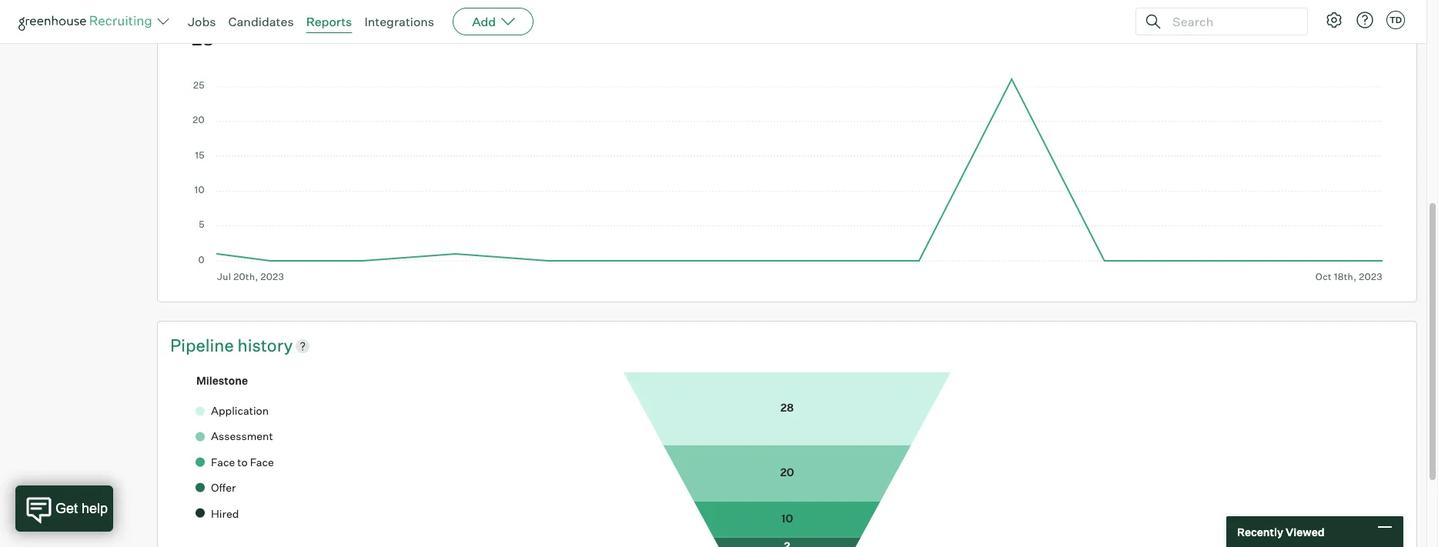 Task type: locate. For each thing, give the bounding box(es) containing it.
Search text field
[[1169, 10, 1294, 33]]

greenhouse recruiting image
[[18, 12, 157, 31]]

jobs
[[188, 14, 216, 29]]

history
[[238, 335, 293, 356]]

reports
[[306, 14, 352, 29]]

reports link
[[306, 14, 352, 29]]

integrations
[[365, 14, 434, 29]]

milestone
[[196, 374, 248, 387]]

viewed
[[1286, 526, 1325, 539]]

candidates
[[228, 14, 294, 29]]

recently
[[1237, 526, 1284, 539]]

xychart image
[[192, 75, 1383, 282]]

recently viewed
[[1237, 526, 1325, 539]]

td
[[1390, 15, 1402, 25]]

integrations link
[[365, 14, 434, 29]]



Task type: vqa. For each thing, say whether or not it's contained in the screenshot.
Integrations link
yes



Task type: describe. For each thing, give the bounding box(es) containing it.
td button
[[1384, 8, 1408, 32]]

28
[[192, 27, 214, 50]]

add button
[[453, 8, 534, 35]]

pipeline
[[170, 335, 238, 356]]

history link
[[238, 334, 293, 358]]

candidates link
[[228, 14, 294, 29]]

configure image
[[1325, 11, 1344, 29]]

jobs link
[[188, 14, 216, 29]]

td button
[[1387, 11, 1405, 29]]

add
[[472, 14, 496, 29]]

pipeline link
[[170, 334, 238, 358]]



